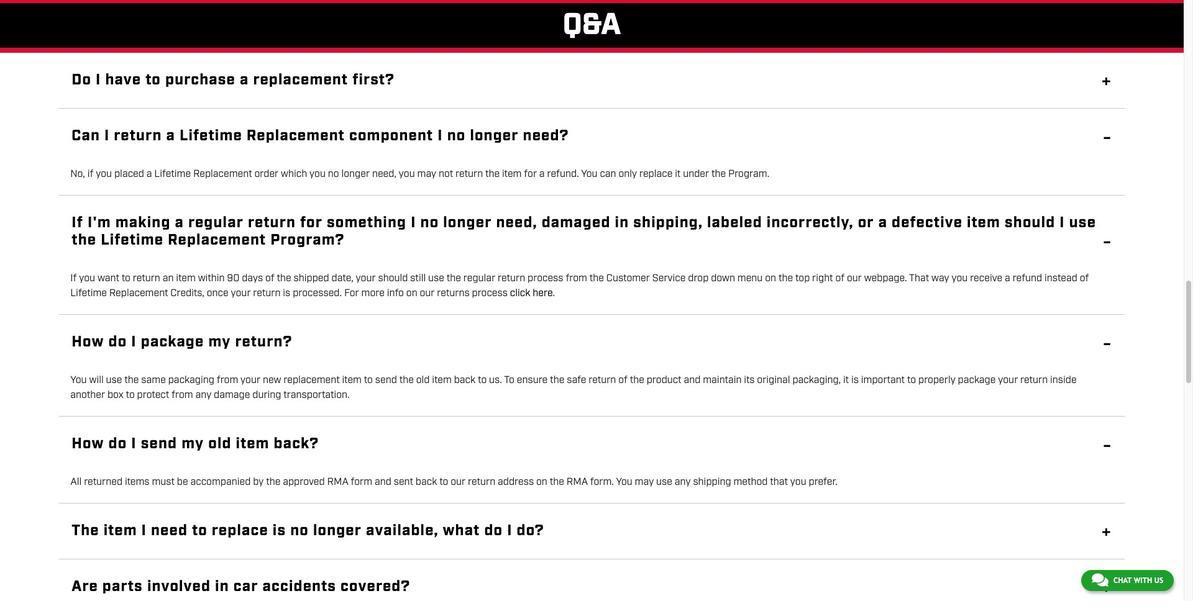 Task type: describe. For each thing, give the bounding box(es) containing it.
90
[[227, 272, 240, 286]]

top
[[796, 272, 810, 286]]

how do i package my return?
[[72, 333, 292, 353]]

available,
[[366, 522, 439, 541]]

service
[[653, 272, 686, 286]]

regular inside if i'm making a regular return for something i no longer need, damaged in shipping, labeled incorrectly, or a defective item should i use the lifetime replacement program?
[[188, 213, 244, 233]]

you inside you will use the same packaging from your new replacement item to send the old item back to us.  to ensure the safe return of the product and maintain its original packaging, it is important to properly package your return inside another box to protect from any damage during transportation.
[[70, 374, 87, 387]]

is inside if you want to return an item within 90 days of the shipped date, your should still use the regular return process from the customer service drop down menu on the top right of our webpage.  that way you receive a refund instead of lifetime replacement credits, once your return is processed. for more info on our returns process
[[283, 287, 291, 300]]

send inside you will use the same packaging from your new replacement item to send the old item back to us.  to ensure the safe return of the product and maintain its original packaging, it is important to properly package your return inside another box to protect from any damage during transportation.
[[375, 374, 397, 387]]

with
[[1134, 577, 1153, 586]]

0 horizontal spatial our
[[420, 287, 435, 300]]

returned
[[84, 476, 123, 489]]

the item i need to replace is no longer available, what do i do?
[[72, 522, 544, 541]]

returns
[[437, 287, 470, 300]]

covered?
[[341, 577, 410, 597]]

lifetime inside if i'm making a regular return for something i no longer need, damaged in shipping, labeled incorrectly, or a defective item should i use the lifetime replacement program?
[[101, 231, 164, 251]]

regular inside if you want to return an item within 90 days of the shipped date, your should still use the regular return process from the customer service drop down menu on the top right of our webpage.  that way you receive a refund instead of lifetime replacement credits, once your return is processed. for more info on our returns process
[[464, 272, 496, 286]]

component
[[349, 126, 434, 146]]

once
[[207, 287, 229, 300]]

all returned items must be accompanied by the approved rma form and sent back to our return address on the rma form. you may use any shipping method that you prefer.
[[70, 476, 838, 489]]

of right instead
[[1080, 272, 1090, 286]]

return down days
[[253, 287, 281, 300]]

first?
[[353, 70, 395, 90]]

to inside if you want to return an item within 90 days of the shipped date, your should still use the regular return process from the customer service drop down menu on the top right of our webpage.  that way you receive a refund instead of lifetime replacement credits, once your return is processed. for more info on our returns process
[[122, 272, 131, 286]]

click here .
[[510, 287, 555, 300]]

return up placed
[[114, 126, 162, 146]]

of inside you will use the same packaging from your new replacement item to send the old item back to us.  to ensure the safe return of the product and maintain its original packaging, it is important to properly package your return inside another box to protect from any damage during transportation.
[[619, 374, 628, 387]]

a inside if you want to return an item within 90 days of the shipped date, your should still use the regular return process from the customer service drop down menu on the top right of our webpage.  that way you receive a refund instead of lifetime replacement credits, once your return is processed. for more info on our returns process
[[1005, 272, 1011, 286]]

by
[[253, 476, 264, 489]]

original
[[757, 374, 791, 387]]

must
[[152, 476, 175, 489]]

can
[[72, 126, 100, 146]]

that
[[910, 272, 930, 286]]

us.
[[489, 374, 502, 387]]

what
[[443, 522, 480, 541]]

here
[[533, 287, 553, 300]]

form
[[351, 476, 372, 489]]

info
[[387, 287, 404, 300]]

lifetime down purchase
[[180, 126, 242, 146]]

you for can i return a lifetime replacement component i no longer need?
[[581, 168, 598, 181]]

return right "not"
[[456, 168, 483, 181]]

2 vertical spatial is
[[273, 522, 286, 541]]

0 horizontal spatial replace
[[212, 522, 268, 541]]

that
[[771, 476, 788, 489]]

of right right
[[836, 272, 845, 286]]

0 horizontal spatial back
[[416, 476, 437, 489]]

properly
[[919, 374, 956, 387]]

q&a
[[563, 6, 621, 45]]

want
[[98, 272, 119, 286]]

program.
[[729, 168, 770, 181]]

return left address
[[468, 476, 496, 489]]

the inside if i'm making a regular return for something i no longer need, damaged in shipping, labeled incorrectly, or a defective item should i use the lifetime replacement program?
[[72, 231, 97, 251]]

use left shipping in the right bottom of the page
[[657, 476, 673, 489]]

method
[[734, 476, 768, 489]]

you left "not"
[[399, 168, 415, 181]]

packaging,
[[793, 374, 841, 387]]

do i have to purchase a replacement first?
[[72, 70, 395, 90]]

more
[[362, 287, 385, 300]]

product
[[647, 374, 682, 387]]

0 horizontal spatial send
[[141, 435, 177, 455]]

0 horizontal spatial and
[[375, 476, 392, 489]]

of right days
[[265, 272, 275, 286]]

0 horizontal spatial in
[[215, 577, 229, 597]]

use inside if i'm making a regular return for something i no longer need, damaged in shipping, labeled incorrectly, or a defective item should i use the lifetime replacement program?
[[1070, 213, 1097, 233]]

need
[[151, 522, 188, 541]]

return right safe
[[589, 374, 616, 387]]

making
[[115, 213, 171, 233]]

item up transportation.
[[342, 374, 362, 387]]

use inside if you want to return an item within 90 days of the shipped date, your should still use the regular return process from the customer service drop down menu on the top right of our webpage.  that way you receive a refund instead of lifetime replacement credits, once your return is processed. for more info on our returns process
[[428, 272, 445, 286]]

0 horizontal spatial from
[[172, 389, 193, 402]]

if for if you want to return an item within 90 days of the shipped date, your should still use the regular return process from the customer service drop down menu on the top right of our webpage.  that way you receive a refund instead of lifetime replacement credits, once your return is processed. for more info on our returns process
[[70, 272, 77, 286]]

old inside you will use the same packaging from your new replacement item to send the old item back to us.  to ensure the safe return of the product and maintain its original packaging, it is important to properly package your return inside another box to protect from any damage during transportation.
[[416, 374, 430, 387]]

your left inside
[[999, 374, 1019, 387]]

if for if i'm making a regular return for something i no longer need, damaged in shipping, labeled incorrectly, or a defective item should i use the lifetime replacement program?
[[72, 213, 83, 233]]

should inside if i'm making a regular return for something i no longer need, damaged in shipping, labeled incorrectly, or a defective item should i use the lifetime replacement program?
[[1005, 213, 1056, 233]]

menu
[[738, 272, 763, 286]]

prefer.
[[809, 476, 838, 489]]

have
[[105, 70, 141, 90]]

0 horizontal spatial process
[[472, 287, 508, 300]]

chat with us link
[[1082, 571, 1174, 592]]

item right the
[[104, 522, 137, 541]]

lifetime right placed
[[154, 168, 191, 181]]

items
[[125, 476, 150, 489]]

date,
[[332, 272, 354, 286]]

no,
[[70, 168, 85, 181]]

longer up something on the left of the page
[[342, 168, 370, 181]]

should inside if you want to return an item within 90 days of the shipped date, your should still use the regular return process from the customer service drop down menu on the top right of our webpage.  that way you receive a refund instead of lifetime replacement credits, once your return is processed. for more info on our returns process
[[378, 272, 408, 286]]

replacement left order
[[193, 168, 252, 181]]

it inside you will use the same packaging from your new replacement item to send the old item back to us.  to ensure the safe return of the product and maintain its original packaging, it is important to properly package your return inside another box to protect from any damage during transportation.
[[844, 374, 849, 387]]

same
[[141, 374, 166, 387]]

.
[[553, 287, 555, 300]]

webpage.
[[865, 272, 907, 286]]

longer inside if i'm making a regular return for something i no longer need, damaged in shipping, labeled incorrectly, or a defective item should i use the lifetime replacement program?
[[443, 213, 492, 233]]

protect
[[137, 389, 169, 402]]

parts
[[102, 577, 143, 597]]

will
[[89, 374, 104, 387]]

maintain
[[703, 374, 742, 387]]

be
[[177, 476, 188, 489]]

click here link
[[510, 287, 553, 300]]

processed.
[[293, 287, 342, 300]]

incorrectly,
[[767, 213, 854, 233]]

during
[[253, 389, 281, 402]]

an
[[163, 272, 174, 286]]

longer down form
[[313, 522, 362, 541]]

no, if you placed a lifetime replacement order which you no longer need, you may not return the item for a refund. you can only replace it under the program.
[[70, 168, 770, 181]]

no right which
[[328, 168, 339, 181]]

1 horizontal spatial for
[[524, 168, 537, 181]]

back inside you will use the same packaging from your new replacement item to send the old item back to us.  to ensure the safe return of the product and maintain its original packaging, it is important to properly package your return inside another box to protect from any damage during transportation.
[[454, 374, 476, 387]]

instead
[[1045, 272, 1078, 286]]

or
[[858, 213, 875, 233]]

my for old
[[182, 435, 204, 455]]

labeled
[[708, 213, 763, 233]]

are parts involved in car accidents covered?
[[72, 577, 410, 597]]

if you want to return an item within 90 days of the shipped date, your should still use the regular return process from the customer service drop down menu on the top right of our webpage.  that way you receive a refund instead of lifetime replacement credits, once your return is processed. for more info on our returns process
[[70, 272, 1090, 300]]

use inside you will use the same packaging from your new replacement item to send the old item back to us.  to ensure the safe return of the product and maintain its original packaging, it is important to properly package your return inside another box to protect from any damage during transportation.
[[106, 374, 122, 387]]

drop
[[688, 272, 709, 286]]

no up "not"
[[447, 126, 466, 146]]

no inside if i'm making a regular return for something i no longer need, damaged in shipping, labeled incorrectly, or a defective item should i use the lifetime replacement program?
[[421, 213, 439, 233]]

0 vertical spatial it
[[675, 168, 681, 181]]

chat with us
[[1114, 577, 1164, 586]]

within
[[198, 272, 225, 286]]

if i'm making a regular return for something i no longer need, damaged in shipping, labeled incorrectly, or a defective item should i use the lifetime replacement program?
[[72, 213, 1097, 251]]

us
[[1155, 577, 1164, 586]]

return up click
[[498, 272, 526, 286]]

not
[[439, 168, 453, 181]]

packaging
[[168, 374, 214, 387]]

replacement inside if i'm making a regular return for something i no longer need, damaged in shipping, labeled incorrectly, or a defective item should i use the lifetime replacement program?
[[168, 231, 266, 251]]

1 vertical spatial from
[[217, 374, 238, 387]]

you will use the same packaging from your new replacement item to send the old item back to us.  to ensure the safe return of the product and maintain its original packaging, it is important to properly package your return inside another box to protect from any damage during transportation.
[[70, 374, 1077, 402]]

program?
[[271, 231, 345, 251]]



Task type: locate. For each thing, give the bounding box(es) containing it.
is inside you will use the same packaging from your new replacement item to send the old item back to us.  to ensure the safe return of the product and maintain its original packaging, it is important to properly package your return inside another box to protect from any damage during transportation.
[[852, 374, 859, 387]]

form.
[[590, 476, 614, 489]]

0 vertical spatial regular
[[188, 213, 244, 233]]

0 horizontal spatial for
[[300, 213, 323, 233]]

1 vertical spatial it
[[844, 374, 849, 387]]

receive
[[971, 272, 1003, 286]]

is left important
[[852, 374, 859, 387]]

shipping
[[693, 476, 732, 489]]

it left under
[[675, 168, 681, 181]]

0 horizontal spatial package
[[141, 333, 204, 353]]

your up more
[[356, 272, 376, 286]]

1 horizontal spatial our
[[451, 476, 466, 489]]

process
[[528, 272, 564, 286], [472, 287, 508, 300]]

longer left need? on the left of page
[[470, 126, 519, 146]]

package
[[141, 333, 204, 353], [958, 374, 996, 387]]

2 horizontal spatial from
[[566, 272, 588, 286]]

click
[[510, 287, 531, 300]]

1 vertical spatial how
[[72, 435, 104, 455]]

0 vertical spatial need,
[[372, 168, 397, 181]]

item inside if i'm making a regular return for something i no longer need, damaged in shipping, labeled incorrectly, or a defective item should i use the lifetime replacement program?
[[967, 213, 1001, 233]]

and left sent
[[375, 476, 392, 489]]

of left product
[[619, 374, 628, 387]]

0 vertical spatial our
[[847, 272, 862, 286]]

if inside if you want to return an item within 90 days of the shipped date, your should still use the regular return process from the customer service drop down menu on the top right of our webpage.  that way you receive a refund instead of lifetime replacement credits, once your return is processed. for more info on our returns process
[[70, 272, 77, 286]]

0 horizontal spatial you
[[70, 374, 87, 387]]

do for send
[[109, 435, 127, 455]]

you left can
[[581, 168, 598, 181]]

our up what
[[451, 476, 466, 489]]

use up instead
[[1070, 213, 1097, 233]]

i'm
[[88, 213, 111, 233]]

do for package
[[109, 333, 127, 353]]

item left us. on the left of page
[[432, 374, 452, 387]]

0 vertical spatial process
[[528, 272, 564, 286]]

still
[[411, 272, 426, 286]]

days
[[242, 272, 263, 286]]

your down "90"
[[231, 287, 251, 300]]

old
[[416, 374, 430, 387], [208, 435, 232, 455]]

1 vertical spatial on
[[406, 287, 418, 300]]

0 horizontal spatial rma
[[327, 476, 349, 489]]

return inside if i'm making a regular return for something i no longer need, damaged in shipping, labeled incorrectly, or a defective item should i use the lifetime replacement program?
[[248, 213, 296, 233]]

0 vertical spatial for
[[524, 168, 537, 181]]

1 vertical spatial regular
[[464, 272, 496, 286]]

in inside if i'm making a regular return for something i no longer need, damaged in shipping, labeled incorrectly, or a defective item should i use the lifetime replacement program?
[[615, 213, 629, 233]]

is left processed.
[[283, 287, 291, 300]]

may left "not"
[[417, 168, 437, 181]]

it
[[675, 168, 681, 181], [844, 374, 849, 387]]

1 horizontal spatial process
[[528, 272, 564, 286]]

safe
[[567, 374, 587, 387]]

need, left 'damaged'
[[496, 213, 538, 233]]

2 vertical spatial our
[[451, 476, 466, 489]]

replace right the only
[[640, 168, 673, 181]]

damage
[[214, 389, 250, 402]]

0 horizontal spatial it
[[675, 168, 681, 181]]

1 horizontal spatial back
[[454, 374, 476, 387]]

2 vertical spatial you
[[616, 476, 633, 489]]

may
[[417, 168, 437, 181], [635, 476, 654, 489]]

1 vertical spatial should
[[378, 272, 408, 286]]

should up info
[[378, 272, 408, 286]]

replacement up can i return a lifetime replacement component i no longer need?
[[253, 70, 348, 90]]

if left i'm
[[72, 213, 83, 233]]

important
[[862, 374, 905, 387]]

1 vertical spatial and
[[375, 476, 392, 489]]

0 vertical spatial send
[[375, 374, 397, 387]]

another
[[70, 389, 105, 402]]

process up here
[[528, 272, 564, 286]]

need, inside if i'm making a regular return for something i no longer need, damaged in shipping, labeled incorrectly, or a defective item should i use the lifetime replacement program?
[[496, 213, 538, 233]]

1 vertical spatial package
[[958, 374, 996, 387]]

2 vertical spatial from
[[172, 389, 193, 402]]

0 vertical spatial in
[[615, 213, 629, 233]]

0 vertical spatial from
[[566, 272, 588, 286]]

0 vertical spatial on
[[765, 272, 777, 286]]

1 vertical spatial do
[[109, 435, 127, 455]]

need, down component
[[372, 168, 397, 181]]

return down order
[[248, 213, 296, 233]]

return left inside
[[1021, 374, 1048, 387]]

2 horizontal spatial our
[[847, 272, 862, 286]]

2 rma from the left
[[567, 476, 588, 489]]

1 how from the top
[[72, 333, 104, 353]]

0 horizontal spatial my
[[182, 435, 204, 455]]

lifetime down "want"
[[70, 287, 107, 300]]

item inside if you want to return an item within 90 days of the shipped date, your should still use the regular return process from the customer service drop down menu on the top right of our webpage.  that way you receive a refund instead of lifetime replacement credits, once your return is processed. for more info on our returns process
[[176, 272, 196, 286]]

involved
[[147, 577, 211, 597]]

1 rma from the left
[[327, 476, 349, 489]]

approved
[[283, 476, 325, 489]]

do?
[[517, 522, 544, 541]]

it right packaging,
[[844, 374, 849, 387]]

back right sent
[[416, 476, 437, 489]]

damaged
[[542, 213, 611, 233]]

1 vertical spatial my
[[182, 435, 204, 455]]

1 vertical spatial for
[[300, 213, 323, 233]]

regular up returns
[[464, 272, 496, 286]]

1 horizontal spatial on
[[537, 476, 548, 489]]

you right if
[[96, 168, 112, 181]]

1 horizontal spatial in
[[615, 213, 629, 233]]

0 vertical spatial do
[[109, 333, 127, 353]]

in
[[615, 213, 629, 233], [215, 577, 229, 597]]

0 vertical spatial package
[[141, 333, 204, 353]]

any left shipping in the right bottom of the page
[[675, 476, 691, 489]]

can
[[600, 168, 617, 181]]

lifetime inside if you want to return an item within 90 days of the shipped date, your should still use the regular return process from the customer service drop down menu on the top right of our webpage.  that way you receive a refund instead of lifetime replacement credits, once your return is processed. for more info on our returns process
[[70, 287, 107, 300]]

1 vertical spatial in
[[215, 577, 229, 597]]

only
[[619, 168, 637, 181]]

no down approved
[[290, 522, 309, 541]]

1 vertical spatial replacement
[[284, 374, 340, 387]]

can i return a lifetime replacement component i no longer need?
[[72, 126, 569, 146]]

1 vertical spatial old
[[208, 435, 232, 455]]

1 vertical spatial back
[[416, 476, 437, 489]]

accompanied
[[191, 476, 251, 489]]

on right address
[[537, 476, 548, 489]]

package up packaging
[[141, 333, 204, 353]]

longer down "not"
[[443, 213, 492, 233]]

something
[[327, 213, 407, 233]]

box
[[108, 389, 124, 402]]

are
[[72, 577, 98, 597]]

replacement inside you will use the same packaging from your new replacement item to send the old item back to us.  to ensure the safe return of the product and maintain its original packaging, it is important to properly package your return inside another box to protect from any damage during transportation.
[[284, 374, 340, 387]]

item up receive
[[967, 213, 1001, 233]]

use
[[1070, 213, 1097, 233], [428, 272, 445, 286], [106, 374, 122, 387], [657, 476, 673, 489]]

our down still
[[420, 287, 435, 300]]

item up the by
[[236, 435, 270, 455]]

comments image
[[1092, 573, 1109, 588]]

the
[[72, 522, 99, 541]]

need?
[[523, 126, 569, 146]]

in right 'damaged'
[[615, 213, 629, 233]]

replacement up within
[[168, 231, 266, 251]]

how for how do i package my return?
[[72, 333, 104, 353]]

replacement
[[253, 70, 348, 90], [284, 374, 340, 387]]

use right still
[[428, 272, 445, 286]]

return?
[[235, 333, 292, 353]]

do up box
[[109, 333, 127, 353]]

refund
[[1013, 272, 1043, 286]]

your left new
[[241, 374, 261, 387]]

0 vertical spatial how
[[72, 333, 104, 353]]

right
[[813, 272, 833, 286]]

replacement up which
[[247, 126, 345, 146]]

no down no, if you placed a lifetime replacement order which you no longer need, you may not return the item for a refund. you can only replace it under the program.
[[421, 213, 439, 233]]

1 horizontal spatial and
[[684, 374, 701, 387]]

1 vertical spatial send
[[141, 435, 177, 455]]

do
[[109, 333, 127, 353], [109, 435, 127, 455], [485, 522, 503, 541]]

package inside you will use the same packaging from your new replacement item to send the old item back to us.  to ensure the safe return of the product and maintain its original packaging, it is important to properly package your return inside another box to protect from any damage during transportation.
[[958, 374, 996, 387]]

1 vertical spatial is
[[852, 374, 859, 387]]

back left us. on the left of page
[[454, 374, 476, 387]]

0 vertical spatial any
[[196, 389, 212, 402]]

back
[[454, 374, 476, 387], [416, 476, 437, 489]]

0 vertical spatial you
[[581, 168, 598, 181]]

2 how from the top
[[72, 435, 104, 455]]

replacement up transportation.
[[284, 374, 340, 387]]

lifetime
[[180, 126, 242, 146], [154, 168, 191, 181], [101, 231, 164, 251], [70, 287, 107, 300]]

you right that
[[791, 476, 807, 489]]

0 vertical spatial replace
[[640, 168, 673, 181]]

1 horizontal spatial send
[[375, 374, 397, 387]]

how
[[72, 333, 104, 353], [72, 435, 104, 455]]

return left an on the left top of the page
[[133, 272, 160, 286]]

2 vertical spatial do
[[485, 522, 503, 541]]

0 horizontal spatial on
[[406, 287, 418, 300]]

return
[[114, 126, 162, 146], [456, 168, 483, 181], [248, 213, 296, 233], [133, 272, 160, 286], [498, 272, 526, 286], [253, 287, 281, 300], [589, 374, 616, 387], [1021, 374, 1048, 387], [468, 476, 496, 489]]

1 vertical spatial any
[[675, 476, 691, 489]]

you right way
[[952, 272, 968, 286]]

1 horizontal spatial you
[[581, 168, 598, 181]]

how do i send my old item back?
[[72, 435, 319, 455]]

down
[[711, 272, 736, 286]]

on right the menu
[[765, 272, 777, 286]]

0 horizontal spatial need,
[[372, 168, 397, 181]]

how for how do i send my old item back?
[[72, 435, 104, 455]]

my up be
[[182, 435, 204, 455]]

0 vertical spatial replacement
[[253, 70, 348, 90]]

item left refund.
[[502, 168, 522, 181]]

regular up within
[[188, 213, 244, 233]]

how up will
[[72, 333, 104, 353]]

for inside if i'm making a regular return for something i no longer need, damaged in shipping, labeled incorrectly, or a defective item should i use the lifetime replacement program?
[[300, 213, 323, 233]]

1 horizontal spatial regular
[[464, 272, 496, 286]]

for left refund.
[[524, 168, 537, 181]]

2 horizontal spatial you
[[616, 476, 633, 489]]

sent
[[394, 476, 413, 489]]

and right product
[[684, 374, 701, 387]]

accidents
[[263, 577, 336, 597]]

on down still
[[406, 287, 418, 300]]

use up box
[[106, 374, 122, 387]]

if left "want"
[[70, 272, 77, 286]]

my for return?
[[209, 333, 231, 353]]

package right the properly
[[958, 374, 996, 387]]

0 vertical spatial and
[[684, 374, 701, 387]]

order
[[255, 168, 279, 181]]

you
[[96, 168, 112, 181], [310, 168, 326, 181], [399, 168, 415, 181], [79, 272, 95, 286], [952, 272, 968, 286], [791, 476, 807, 489]]

purchase
[[165, 70, 236, 90]]

car
[[234, 577, 258, 597]]

if inside if i'm making a regular return for something i no longer need, damaged in shipping, labeled incorrectly, or a defective item should i use the lifetime replacement program?
[[72, 213, 83, 233]]

1 vertical spatial may
[[635, 476, 654, 489]]

0 vertical spatial should
[[1005, 213, 1056, 233]]

all
[[70, 476, 82, 489]]

my
[[209, 333, 231, 353], [182, 435, 204, 455]]

how up all
[[72, 435, 104, 455]]

1 vertical spatial our
[[420, 287, 435, 300]]

any inside you will use the same packaging from your new replacement item to send the old item back to us.  to ensure the safe return of the product and maintain its original packaging, it is important to properly package your return inside another box to protect from any damage during transportation.
[[196, 389, 212, 402]]

1 horizontal spatial any
[[675, 476, 691, 489]]

1 horizontal spatial my
[[209, 333, 231, 353]]

your
[[356, 272, 376, 286], [231, 287, 251, 300], [241, 374, 261, 387], [999, 374, 1019, 387]]

0 vertical spatial my
[[209, 333, 231, 353]]

1 horizontal spatial replace
[[640, 168, 673, 181]]

you for how do i send my old item back?
[[616, 476, 633, 489]]

rma left form
[[327, 476, 349, 489]]

do up the returned
[[109, 435, 127, 455]]

0 horizontal spatial old
[[208, 435, 232, 455]]

to
[[146, 70, 161, 90], [122, 272, 131, 286], [364, 374, 373, 387], [478, 374, 487, 387], [908, 374, 917, 387], [126, 389, 135, 402], [440, 476, 449, 489], [192, 522, 208, 541]]

you right form.
[[616, 476, 633, 489]]

you up another
[[70, 374, 87, 387]]

should up refund
[[1005, 213, 1056, 233]]

my left return?
[[209, 333, 231, 353]]

0 horizontal spatial should
[[378, 272, 408, 286]]

shipping,
[[634, 213, 703, 233]]

0 vertical spatial if
[[72, 213, 83, 233]]

replace down the by
[[212, 522, 268, 541]]

is down approved
[[273, 522, 286, 541]]

way
[[932, 272, 950, 286]]

process left click
[[472, 287, 508, 300]]

you left "want"
[[79, 272, 95, 286]]

0 horizontal spatial may
[[417, 168, 437, 181]]

lifetime up "want"
[[101, 231, 164, 251]]

item up the 'credits,'
[[176, 272, 196, 286]]

2 vertical spatial on
[[537, 476, 548, 489]]

of
[[265, 272, 275, 286], [836, 272, 845, 286], [1080, 272, 1090, 286], [619, 374, 628, 387]]

for down which
[[300, 213, 323, 233]]

replacement down an on the left top of the page
[[109, 287, 168, 300]]

1 horizontal spatial old
[[416, 374, 430, 387]]

may right form.
[[635, 476, 654, 489]]

1 horizontal spatial need,
[[496, 213, 538, 233]]

replacement inside if you want to return an item within 90 days of the shipped date, your should still use the regular return process from the customer service drop down menu on the top right of our webpage.  that way you receive a refund instead of lifetime replacement credits, once your return is processed. for more info on our returns process
[[109, 287, 168, 300]]

for
[[344, 287, 359, 300]]

1 horizontal spatial may
[[635, 476, 654, 489]]

shipped
[[294, 272, 329, 286]]

1 horizontal spatial it
[[844, 374, 849, 387]]

1 horizontal spatial from
[[217, 374, 238, 387]]

i
[[96, 70, 101, 90], [104, 126, 110, 146], [438, 126, 443, 146], [411, 213, 416, 233], [1060, 213, 1066, 233], [131, 333, 137, 353], [131, 435, 137, 455], [142, 522, 147, 541], [507, 522, 513, 541]]

to
[[504, 374, 515, 387]]

1 vertical spatial process
[[472, 287, 508, 300]]

need,
[[372, 168, 397, 181], [496, 213, 538, 233]]

back?
[[274, 435, 319, 455]]

1 horizontal spatial package
[[958, 374, 996, 387]]

any down packaging
[[196, 389, 212, 402]]

rma left form.
[[567, 476, 588, 489]]

you right which
[[310, 168, 326, 181]]

under
[[683, 168, 710, 181]]

from inside if you want to return an item within 90 days of the shipped date, your should still use the regular return process from the customer service drop down menu on the top right of our webpage.  that way you receive a refund instead of lifetime replacement credits, once your return is processed. for more info on our returns process
[[566, 272, 588, 286]]

0 vertical spatial may
[[417, 168, 437, 181]]

0 vertical spatial back
[[454, 374, 476, 387]]

0 horizontal spatial any
[[196, 389, 212, 402]]

0 horizontal spatial regular
[[188, 213, 244, 233]]

chat
[[1114, 577, 1132, 586]]

1 vertical spatial replace
[[212, 522, 268, 541]]

1 horizontal spatial should
[[1005, 213, 1056, 233]]

1 vertical spatial if
[[70, 272, 77, 286]]

its
[[744, 374, 755, 387]]

credits,
[[171, 287, 204, 300]]

1 vertical spatial you
[[70, 374, 87, 387]]

in left car
[[215, 577, 229, 597]]

our left the webpage.
[[847, 272, 862, 286]]

refund.
[[547, 168, 579, 181]]

if
[[72, 213, 83, 233], [70, 272, 77, 286]]

do right what
[[485, 522, 503, 541]]

placed
[[114, 168, 144, 181]]

1 horizontal spatial rma
[[567, 476, 588, 489]]

0 vertical spatial is
[[283, 287, 291, 300]]

customer
[[607, 272, 650, 286]]

and inside you will use the same packaging from your new replacement item to send the old item back to us.  to ensure the safe return of the product and maintain its original packaging, it is important to properly package your return inside another box to protect from any damage during transportation.
[[684, 374, 701, 387]]

any
[[196, 389, 212, 402], [675, 476, 691, 489]]

ensure
[[517, 374, 548, 387]]

2 horizontal spatial on
[[765, 272, 777, 286]]



Task type: vqa. For each thing, say whether or not it's contained in the screenshot.


